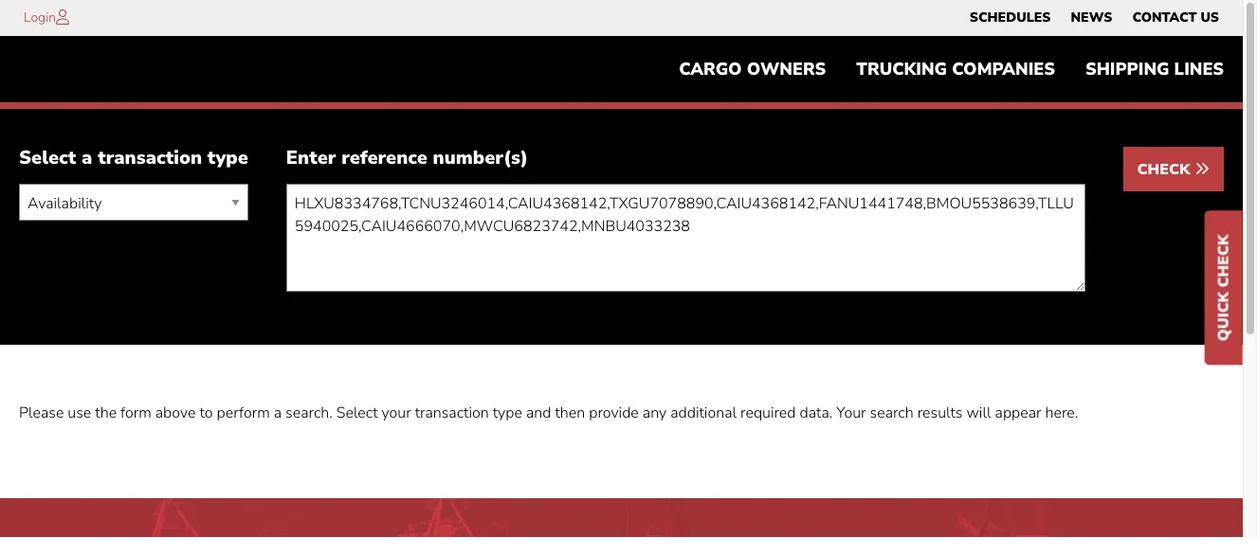 Task type: describe. For each thing, give the bounding box(es) containing it.
check inside button
[[1138, 160, 1195, 181]]

cargo owners
[[679, 58, 827, 81]]

login link
[[24, 9, 56, 27]]

please use the form above to perform a search. select your transaction type and then provide any additional required data. your search results will appear here.
[[19, 404, 1079, 424]]

select a transaction type
[[19, 145, 248, 171]]

1 horizontal spatial select
[[336, 404, 378, 424]]

enter reference number(s)
[[286, 145, 529, 171]]

contact
[[1133, 9, 1197, 27]]

companies
[[953, 58, 1056, 81]]

enter
[[286, 145, 336, 171]]

schedules link
[[970, 5, 1051, 31]]

menu bar containing schedules
[[960, 5, 1230, 31]]

lines
[[1175, 58, 1225, 81]]

contact us
[[1133, 9, 1220, 27]]

1 vertical spatial a
[[274, 404, 282, 424]]

here.
[[1046, 404, 1079, 424]]

angle double right image
[[1195, 162, 1210, 177]]

check button
[[1124, 147, 1225, 192]]

above
[[155, 404, 196, 424]]

then
[[555, 404, 585, 424]]

quick check link
[[1206, 211, 1244, 365]]

1 horizontal spatial type
[[493, 404, 523, 424]]

0 horizontal spatial select
[[19, 145, 76, 171]]

shipping lines
[[1086, 58, 1225, 81]]

please
[[19, 404, 64, 424]]

1 vertical spatial check
[[1214, 234, 1235, 287]]

shipping lines link
[[1071, 50, 1240, 89]]

perform
[[217, 404, 270, 424]]

search.
[[286, 404, 333, 424]]

news
[[1071, 9, 1113, 27]]

user image
[[56, 9, 69, 25]]

1 horizontal spatial transaction
[[415, 404, 489, 424]]

0 horizontal spatial transaction
[[98, 145, 202, 171]]

your
[[382, 404, 411, 424]]

quick
[[1214, 292, 1235, 341]]

required
[[741, 404, 796, 424]]

any
[[643, 404, 667, 424]]



Task type: locate. For each thing, give the bounding box(es) containing it.
type left and
[[493, 404, 523, 424]]

0 vertical spatial check
[[1138, 160, 1195, 181]]

us
[[1201, 9, 1220, 27]]

select
[[19, 145, 76, 171], [336, 404, 378, 424]]

menu bar containing cargo owners
[[664, 50, 1240, 89]]

to
[[200, 404, 213, 424]]

provide
[[589, 404, 639, 424]]

news link
[[1071, 5, 1113, 31]]

trucking companies link
[[842, 50, 1071, 89]]

data.
[[800, 404, 833, 424]]

schedules
[[970, 9, 1051, 27]]

number(s)
[[433, 145, 529, 171]]

1 vertical spatial transaction
[[415, 404, 489, 424]]

trucking
[[857, 58, 948, 81]]

1 vertical spatial select
[[336, 404, 378, 424]]

1 horizontal spatial check
[[1214, 234, 1235, 287]]

owners
[[747, 58, 827, 81]]

0 vertical spatial menu bar
[[960, 5, 1230, 31]]

Enter reference number(s) text field
[[286, 184, 1086, 293]]

login
[[24, 9, 56, 27]]

appear
[[996, 404, 1042, 424]]

0 horizontal spatial type
[[208, 145, 248, 171]]

0 horizontal spatial a
[[82, 145, 92, 171]]

footer
[[0, 499, 1244, 538]]

and
[[526, 404, 552, 424]]

menu bar up shipping
[[960, 5, 1230, 31]]

1 vertical spatial type
[[493, 404, 523, 424]]

0 vertical spatial transaction
[[98, 145, 202, 171]]

0 vertical spatial a
[[82, 145, 92, 171]]

type
[[208, 145, 248, 171], [493, 404, 523, 424]]

your
[[837, 404, 867, 424]]

0 vertical spatial select
[[19, 145, 76, 171]]

1 horizontal spatial a
[[274, 404, 282, 424]]

cargo owners link
[[664, 50, 842, 89]]

the
[[95, 404, 117, 424]]

additional
[[671, 404, 737, 424]]

shipping
[[1086, 58, 1170, 81]]

0 vertical spatial type
[[208, 145, 248, 171]]

check
[[1138, 160, 1195, 181], [1214, 234, 1235, 287]]

trucking companies
[[857, 58, 1056, 81]]

menu bar
[[960, 5, 1230, 31], [664, 50, 1240, 89]]

search
[[870, 404, 914, 424]]

contact us link
[[1133, 5, 1220, 31]]

type left enter
[[208, 145, 248, 171]]

menu bar down schedules link
[[664, 50, 1240, 89]]

1 vertical spatial menu bar
[[664, 50, 1240, 89]]

will
[[967, 404, 992, 424]]

transaction
[[98, 145, 202, 171], [415, 404, 489, 424]]

reference
[[342, 145, 428, 171]]

cargo
[[679, 58, 742, 81]]

form
[[121, 404, 152, 424]]

results
[[918, 404, 963, 424]]

use
[[68, 404, 91, 424]]

0 horizontal spatial check
[[1138, 160, 1195, 181]]

a
[[82, 145, 92, 171], [274, 404, 282, 424]]

quick check
[[1214, 234, 1235, 341]]



Task type: vqa. For each thing, say whether or not it's contained in the screenshot.
first 08:00 from the top of the page
no



